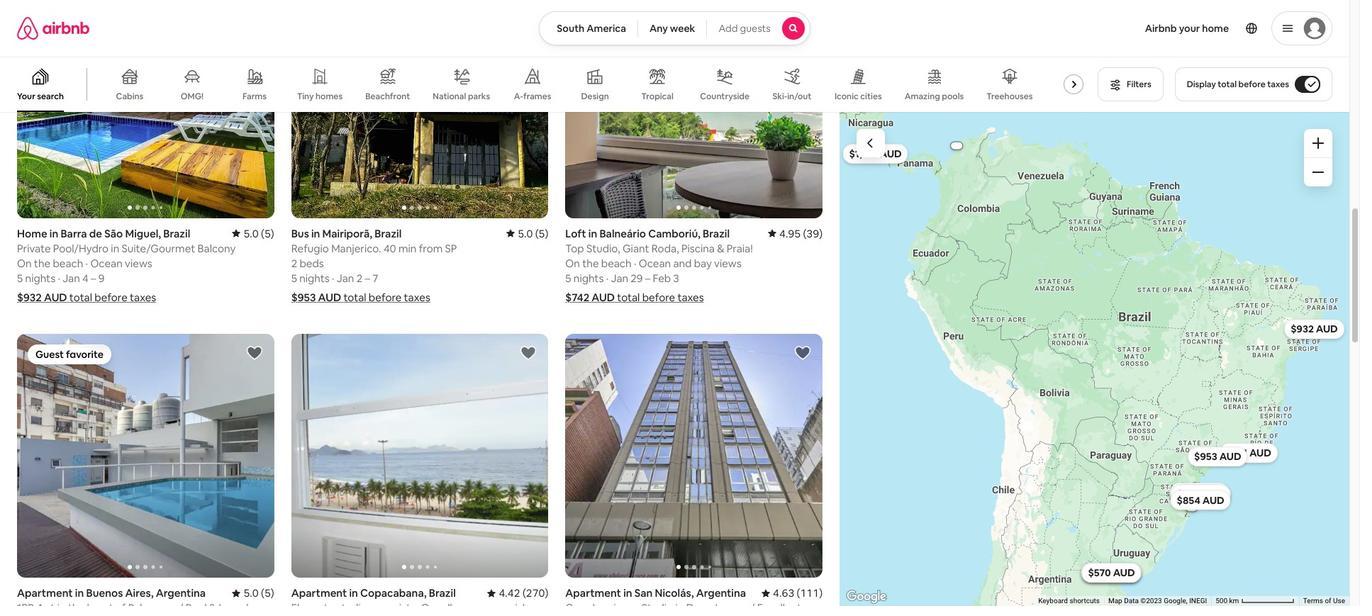 Task type: vqa. For each thing, say whether or not it's contained in the screenshot.
the top THE 11 button
no



Task type: describe. For each thing, give the bounding box(es) containing it.
$446 aud
[[1087, 566, 1135, 579]]

before inside bus in mairiporã, brazil refugio manjerico. 40 min from sp 2 beds 5 nights · jan 2 – 7 $953 aud total before taxes
[[369, 290, 402, 304]]

a-frames
[[514, 91, 551, 102]]

5.0 for home in barra de são miguel, brazil private pool/hydro in suite/gourmet balcony on the beach · ocean views 5 nights · jan 4 – 9 $932 aud total before taxes
[[244, 227, 259, 240]]

south america button
[[539, 11, 638, 45]]

search
[[37, 91, 64, 102]]

$795 aud button
[[1171, 484, 1230, 504]]

nights inside home in barra de são miguel, brazil private pool/hydro in suite/gourmet balcony on the beach · ocean views 5 nights · jan 4 – 9 $932 aud total before taxes
[[25, 271, 55, 285]]

$451 aud
[[1225, 447, 1271, 459]]

apartment for apartment in copacabana, brazil
[[291, 587, 347, 600]]

· inside bus in mairiporã, brazil refugio manjerico. 40 min from sp 2 beds 5 nights · jan 2 – 7 $953 aud total before taxes
[[332, 271, 334, 285]]

top
[[565, 242, 584, 255]]

– inside home in barra de são miguel, brazil private pool/hydro in suite/gourmet balcony on the beach · ocean views 5 nights · jan 4 – 9 $932 aud total before taxes
[[91, 271, 96, 285]]

national parks
[[433, 91, 490, 102]]

data
[[1124, 597, 1139, 605]]

zoom in image
[[1313, 138, 1324, 149]]

· left 29
[[606, 271, 609, 285]]

5.0 for bus in mairiporã, brazil refugio manjerico. 40 min from sp 2 beds 5 nights · jan 2 – 7 $953 aud total before taxes
[[518, 227, 533, 240]]

add to wishlist: apartment in copacabana, brazil image
[[520, 344, 537, 361]]

$647 aud button
[[1081, 563, 1141, 583]]

apartment in copacabana, brazil
[[291, 587, 456, 600]]

treehouses
[[987, 91, 1033, 102]]

brazil inside bus in mairiporã, brazil refugio manjerico. 40 min from sp 2 beds 5 nights · jan 2 – 7 $953 aud total before taxes
[[375, 227, 402, 240]]

$570 aud button
[[1081, 563, 1141, 583]]

$1,140 aud button
[[842, 144, 908, 163]]

any
[[650, 22, 668, 35]]

4.63 out of 5 average rating,  111 reviews image
[[762, 587, 823, 600]]

· up 4 in the top left of the page
[[86, 256, 88, 270]]

29
[[631, 271, 643, 285]]

$795 aud
[[1177, 488, 1224, 501]]

jan inside home in barra de são miguel, brazil private pool/hydro in suite/gourmet balcony on the beach · ocean views 5 nights · jan 4 – 9 $932 aud total before taxes
[[63, 271, 80, 285]]

add to wishlist: apartment in buenos aires, argentina image
[[246, 344, 263, 361]]

brazil inside home in barra de são miguel, brazil private pool/hydro in suite/gourmet balcony on the beach · ocean views 5 nights · jan 4 – 9 $932 aud total before taxes
[[163, 227, 190, 240]]

display total before taxes
[[1187, 79, 1289, 90]]

of
[[1325, 597, 1332, 605]]

$932 aud inside home in barra de são miguel, brazil private pool/hydro in suite/gourmet balcony on the beach · ocean views 5 nights · jan 4 – 9 $932 aud total before taxes
[[17, 290, 67, 304]]

balneário
[[600, 227, 646, 240]]

tiny
[[297, 91, 314, 102]]

km
[[1229, 597, 1239, 605]]

before right display
[[1239, 79, 1266, 90]]

in for apartment in copacabana, brazil
[[349, 587, 358, 600]]

iconic
[[835, 91, 859, 102]]

min
[[399, 242, 417, 255]]

brazil inside loft in balneário camboriú, brazil top studio, giant roda,  piscina  & praia! on the beach · ocean and bay views 5 nights · jan 29 – feb 3 $742 aud total before taxes
[[703, 227, 730, 240]]

add guests
[[719, 22, 771, 35]]

7
[[372, 271, 378, 285]]

nicolás,
[[655, 587, 694, 600]]

$953 aud button
[[1188, 447, 1247, 466]]

frames
[[523, 91, 551, 102]]

tropical
[[641, 91, 674, 102]]

nights inside bus in mairiporã, brazil refugio manjerico. 40 min from sp 2 beds 5 nights · jan 2 – 7 $953 aud total before taxes
[[299, 271, 330, 285]]

piscina
[[681, 242, 715, 255]]

jan inside loft in balneário camboriú, brazil top studio, giant roda,  piscina  & praia! on the beach · ocean and bay views 5 nights · jan 29 – feb 3 $742 aud total before taxes
[[611, 271, 628, 285]]

from
[[419, 242, 443, 255]]

beach for jan 29 – feb 3
[[601, 256, 632, 270]]

airbnb your home
[[1145, 22, 1229, 35]]

total inside loft in balneário camboriú, brazil top studio, giant roda,  piscina  & praia! on the beach · ocean and bay views 5 nights · jan 29 – feb 3 $742 aud total before taxes
[[617, 290, 640, 304]]

beachfront
[[365, 91, 410, 102]]

4.63 (111)
[[773, 587, 823, 600]]

countryside
[[700, 91, 750, 102]]

your
[[17, 91, 35, 102]]

add
[[719, 22, 738, 35]]

tiny homes
[[297, 91, 343, 102]]

ocean for pool/hydro
[[90, 256, 123, 270]]

500 km
[[1216, 597, 1241, 605]]

$790 aud
[[1177, 488, 1224, 501]]

amazing pools
[[905, 91, 964, 102]]

loft
[[565, 227, 586, 240]]

none search field containing south america
[[539, 11, 810, 45]]

5 inside loft in balneário camboriú, brazil top studio, giant roda,  piscina  & praia! on the beach · ocean and bay views 5 nights · jan 29 – feb 3 $742 aud total before taxes
[[565, 271, 571, 285]]

beach for jan 4 – 9
[[53, 256, 83, 270]]

$229 aud button
[[1081, 563, 1141, 583]]

4.42 (270)
[[499, 587, 548, 600]]

giant
[[623, 242, 649, 255]]

500 km button
[[1211, 596, 1299, 606]]

apartment in buenos aires, argentina
[[17, 587, 206, 600]]

$451 aud button
[[1219, 443, 1277, 463]]

omg!
[[181, 91, 204, 102]]

de
[[89, 227, 102, 240]]

use
[[1333, 597, 1345, 605]]

the for nights
[[582, 256, 599, 270]]

apartment for apartment in san nicolás, argentina
[[565, 587, 621, 600]]

$742 aud inside loft in balneário camboriú, brazil top studio, giant roda,  piscina  & praia! on the beach · ocean and bay views 5 nights · jan 29 – feb 3 $742 aud total before taxes
[[565, 290, 615, 304]]

your search
[[17, 91, 64, 102]]

são
[[104, 227, 123, 240]]

map data ©2023 google, inegi
[[1108, 597, 1207, 605]]

$932 aud button
[[1284, 319, 1344, 339]]

taxes inside home in barra de são miguel, brazil private pool/hydro in suite/gourmet balcony on the beach · ocean views 5 nights · jan 4 – 9 $932 aud total before taxes
[[130, 290, 156, 304]]

group for loft in balneário camboriú, brazil
[[565, 0, 1080, 218]]

4.63
[[773, 587, 794, 600]]

views inside loft in balneário camboriú, brazil top studio, giant roda,  piscina  & praia! on the beach · ocean and bay views 5 nights · jan 29 – feb 3 $742 aud total before taxes
[[714, 256, 742, 270]]

taxes inside bus in mairiporã, brazil refugio manjerico. 40 min from sp 2 beds 5 nights · jan 2 – 7 $953 aud total before taxes
[[404, 290, 430, 304]]

america
[[587, 22, 626, 35]]

$1,140 aud
[[849, 147, 902, 160]]

$854 aud
[[1176, 494, 1224, 506]]

manjerico.
[[331, 242, 381, 255]]

&
[[717, 242, 724, 255]]

$446 aud button
[[1080, 563, 1141, 583]]

filters
[[1127, 79, 1151, 90]]

total inside home in barra de são miguel, brazil private pool/hydro in suite/gourmet balcony on the beach · ocean views 5 nights · jan 4 – 9 $932 aud total before taxes
[[69, 290, 92, 304]]

500
[[1216, 597, 1228, 605]]

filters button
[[1098, 67, 1164, 101]]

5 inside home in barra de são miguel, brazil private pool/hydro in suite/gourmet balcony on the beach · ocean views 5 nights · jan 4 – 9 $932 aud total before taxes
[[17, 271, 23, 285]]

add guests button
[[707, 11, 810, 45]]

home
[[17, 227, 47, 240]]

apartment in san nicolás, argentina
[[565, 587, 746, 600]]

cabins
[[116, 91, 143, 102]]

any week
[[650, 22, 695, 35]]

$854 aud button
[[1170, 490, 1231, 510]]

ski-in/out
[[773, 91, 812, 102]]

$647 aud
[[1087, 566, 1135, 579]]

add to wishlist: apartment in san nicolás, argentina image
[[794, 344, 811, 361]]

google image
[[843, 588, 890, 606]]

buenos
[[86, 587, 123, 600]]

home in barra de são miguel, brazil private pool/hydro in suite/gourmet balcony on the beach · ocean views 5 nights · jan 4 – 9 $932 aud total before taxes
[[17, 227, 236, 304]]

5.0 out of 5 average rating,  5 reviews image for bus in mairiporã, brazil refugio manjerico. 40 min from sp 2 beds 5 nights · jan 2 – 7 $953 aud total before taxes
[[506, 227, 548, 240]]

nights inside loft in balneário camboriú, brazil top studio, giant roda,  piscina  & praia! on the beach · ocean and bay views 5 nights · jan 29 – feb 3 $742 aud total before taxes
[[574, 271, 604, 285]]

studio,
[[586, 242, 620, 255]]

google map
showing 20 stays. region
[[840, 112, 1350, 606]]

your
[[1179, 22, 1200, 35]]



Task type: locate. For each thing, give the bounding box(es) containing it.
– left 9
[[91, 271, 96, 285]]

None search field
[[539, 11, 810, 45]]

(5)
[[261, 227, 274, 240], [535, 227, 548, 240], [261, 587, 274, 600]]

1 horizontal spatial nights
[[299, 271, 330, 285]]

3 jan from the left
[[611, 271, 628, 285]]

on for private pool/hydro in suite/gourmet balcony
[[17, 256, 32, 270]]

views inside home in barra de são miguel, brazil private pool/hydro in suite/gourmet balcony on the beach · ocean views 5 nights · jan 4 – 9 $932 aud total before taxes
[[125, 256, 152, 270]]

beach down studio,
[[601, 256, 632, 270]]

argentina for apartment in buenos aires, argentina
[[156, 587, 206, 600]]

2 horizontal spatial –
[[645, 271, 651, 285]]

before inside home in barra de são miguel, brazil private pool/hydro in suite/gourmet balcony on the beach · ocean views 5 nights · jan 4 – 9 $932 aud total before taxes
[[95, 290, 127, 304]]

5 down private
[[17, 271, 23, 285]]

design
[[581, 91, 609, 102]]

group for home in barra de são miguel, brazil
[[17, 0, 274, 218]]

0 horizontal spatial nights
[[25, 271, 55, 285]]

1 horizontal spatial apartment
[[291, 587, 347, 600]]

1 horizontal spatial $932 aud
[[1290, 323, 1338, 335]]

keyboard shortcuts button
[[1038, 596, 1100, 606]]

in for apartment in buenos aires, argentina
[[75, 587, 84, 600]]

0 horizontal spatial argentina
[[156, 587, 206, 600]]

farms
[[242, 91, 267, 102]]

1 argentina from the left
[[156, 587, 206, 600]]

5 down top
[[565, 271, 571, 285]]

1 – from the left
[[91, 271, 96, 285]]

2 5 from the left
[[291, 271, 297, 285]]

jan left 4 in the top left of the page
[[63, 271, 80, 285]]

in left san
[[623, 587, 632, 600]]

1 apartment from the left
[[17, 587, 73, 600]]

argentina right the nicolás,
[[696, 587, 746, 600]]

2 horizontal spatial nights
[[574, 271, 604, 285]]

on inside loft in balneário camboriú, brazil top studio, giant roda,  piscina  & praia! on the beach · ocean and bay views 5 nights · jan 29 – feb 3 $742 aud total before taxes
[[565, 256, 580, 270]]

4.42 out of 5 average rating,  270 reviews image
[[487, 587, 548, 600]]

ski-
[[773, 91, 787, 102]]

any week button
[[638, 11, 707, 45]]

1 horizontal spatial ocean
[[639, 256, 671, 270]]

· down giant
[[634, 256, 636, 270]]

the down studio,
[[582, 256, 599, 270]]

zoom out image
[[1313, 167, 1324, 178]]

ocean up 9
[[90, 256, 123, 270]]

– inside loft in balneário camboriú, brazil top studio, giant roda,  piscina  & praia! on the beach · ocean and bay views 5 nights · jan 29 – feb 3 $742 aud total before taxes
[[645, 271, 651, 285]]

amazing
[[905, 91, 940, 102]]

the for jan
[[34, 256, 50, 270]]

on inside home in barra de são miguel, brazil private pool/hydro in suite/gourmet balcony on the beach · ocean views 5 nights · jan 4 – 9 $932 aud total before taxes
[[17, 256, 32, 270]]

pool/hydro
[[53, 242, 109, 255]]

before down feb
[[642, 290, 675, 304]]

(5) for home in barra de são miguel, brazil private pool/hydro in suite/gourmet balcony on the beach · ocean views 5 nights · jan 4 – 9 $932 aud total before taxes
[[261, 227, 274, 240]]

before inside loft in balneário camboriú, brazil top studio, giant roda,  piscina  & praia! on the beach · ocean and bay views 5 nights · jan 29 – feb 3 $742 aud total before taxes
[[642, 290, 675, 304]]

1 jan from the left
[[63, 271, 80, 285]]

in inside loft in balneário camboriú, brazil top studio, giant roda,  piscina  & praia! on the beach · ocean and bay views 5 nights · jan 29 – feb 3 $742 aud total before taxes
[[588, 227, 597, 240]]

(5) for bus in mairiporã, brazil refugio manjerico. 40 min from sp 2 beds 5 nights · jan 2 – 7 $953 aud total before taxes
[[535, 227, 548, 240]]

total down 29
[[617, 290, 640, 304]]

5 inside bus in mairiporã, brazil refugio manjerico. 40 min from sp 2 beds 5 nights · jan 2 – 7 $953 aud total before taxes
[[291, 271, 297, 285]]

suite/gourmet
[[122, 242, 195, 255]]

the down private
[[34, 256, 50, 270]]

private
[[17, 242, 51, 255]]

group for apartment in san nicolás, argentina
[[565, 334, 823, 578]]

0 horizontal spatial views
[[125, 256, 152, 270]]

$742 aud inside $742 aud button
[[1176, 486, 1222, 499]]

5.0 out of 5 average rating,  5 reviews image for home in barra de são miguel, brazil private pool/hydro in suite/gourmet balcony on the beach · ocean views 5 nights · jan 4 – 9 $932 aud total before taxes
[[232, 227, 274, 240]]

1 vertical spatial $932 aud
[[1290, 323, 1338, 335]]

$876 aud
[[947, 143, 966, 148]]

inegi
[[1189, 597, 1207, 605]]

aires,
[[125, 587, 154, 600]]

0 vertical spatial $932 aud
[[17, 290, 67, 304]]

on down private
[[17, 256, 32, 270]]

2 horizontal spatial apartment
[[565, 587, 621, 600]]

total right display
[[1218, 79, 1237, 90]]

argentina right aires,
[[156, 587, 206, 600]]

0 horizontal spatial ocean
[[90, 256, 123, 270]]

beach down pool/hydro
[[53, 256, 83, 270]]

2 horizontal spatial 5
[[565, 271, 571, 285]]

on
[[17, 256, 32, 270], [565, 256, 580, 270]]

1 horizontal spatial beach
[[601, 256, 632, 270]]

1 horizontal spatial on
[[565, 256, 580, 270]]

south america
[[557, 22, 626, 35]]

group for apartment in buenos aires, argentina
[[17, 334, 274, 578]]

apartment
[[17, 587, 73, 600], [291, 587, 347, 600], [565, 587, 621, 600]]

on for top studio, giant roda,  piscina  & praia!
[[565, 256, 580, 270]]

jan left 7 at the left
[[337, 271, 354, 285]]

– left 7 at the left
[[365, 271, 370, 285]]

in down são
[[111, 242, 119, 255]]

nights down private
[[25, 271, 55, 285]]

1 horizontal spatial –
[[365, 271, 370, 285]]

– right 29
[[645, 271, 651, 285]]

group for apartment in copacabana, brazil
[[291, 334, 548, 578]]

brazil up 40
[[375, 227, 402, 240]]

1 horizontal spatial $953 aud
[[1194, 450, 1241, 463]]

2 left beds
[[291, 256, 297, 270]]

display
[[1187, 79, 1216, 90]]

camboriú,
[[648, 227, 701, 240]]

group
[[17, 0, 274, 218], [291, 0, 548, 218], [565, 0, 1080, 218], [0, 57, 1095, 112], [17, 334, 274, 578], [291, 334, 548, 578], [565, 334, 823, 578]]

0 horizontal spatial apartment
[[17, 587, 73, 600]]

$876 aud button
[[942, 136, 971, 155]]

0 horizontal spatial jan
[[63, 271, 80, 285]]

beach inside home in barra de são miguel, brazil private pool/hydro in suite/gourmet balcony on the beach · ocean views 5 nights · jan 4 – 9 $932 aud total before taxes
[[53, 256, 83, 270]]

5
[[17, 271, 23, 285], [291, 271, 297, 285], [565, 271, 571, 285]]

the inside loft in balneário camboriú, brazil top studio, giant roda,  piscina  & praia! on the beach · ocean and bay views 5 nights · jan 29 – feb 3 $742 aud total before taxes
[[582, 256, 599, 270]]

total down manjerico.
[[344, 290, 366, 304]]

1 5 from the left
[[17, 271, 23, 285]]

5 down refugio on the left top of the page
[[291, 271, 297, 285]]

in for loft in balneário camboriú, brazil top studio, giant roda,  piscina  & praia! on the beach · ocean and bay views 5 nights · jan 29 – feb 3 $742 aud total before taxes
[[588, 227, 597, 240]]

5.0 (5) for home in barra de são miguel, brazil private pool/hydro in suite/gourmet balcony on the beach · ocean views 5 nights · jan 4 – 9 $932 aud total before taxes
[[244, 227, 274, 240]]

1 on from the left
[[17, 256, 32, 270]]

1 horizontal spatial argentina
[[696, 587, 746, 600]]

beach
[[53, 256, 83, 270], [601, 256, 632, 270]]

5.0 (5) for bus in mairiporã, brazil refugio manjerico. 40 min from sp 2 beds 5 nights · jan 2 – 7 $953 aud total before taxes
[[518, 227, 548, 240]]

9
[[98, 271, 105, 285]]

1 beach from the left
[[53, 256, 83, 270]]

0 horizontal spatial $932 aud
[[17, 290, 67, 304]]

· down manjerico.
[[332, 271, 334, 285]]

2 jan from the left
[[337, 271, 354, 285]]

$953 aud down beds
[[291, 290, 341, 304]]

3 – from the left
[[645, 271, 651, 285]]

1 horizontal spatial views
[[714, 256, 742, 270]]

in left copacabana,
[[349, 587, 358, 600]]

in for bus in mairiporã, brazil refugio manjerico. 40 min from sp 2 beds 5 nights · jan 2 – 7 $953 aud total before taxes
[[311, 227, 320, 240]]

2 left 7 at the left
[[356, 271, 362, 285]]

$932 aud inside button
[[1290, 323, 1338, 335]]

2 beach from the left
[[601, 256, 632, 270]]

0 horizontal spatial $742 aud
[[565, 290, 615, 304]]

1 nights from the left
[[25, 271, 55, 285]]

0 vertical spatial 2
[[291, 256, 297, 270]]

0 horizontal spatial $953 aud
[[291, 290, 341, 304]]

total inside bus in mairiporã, brazil refugio manjerico. 40 min from sp 2 beds 5 nights · jan 2 – 7 $953 aud total before taxes
[[344, 290, 366, 304]]

shortcuts
[[1070, 597, 1100, 605]]

0 horizontal spatial beach
[[53, 256, 83, 270]]

nights
[[25, 271, 55, 285], [299, 271, 330, 285], [574, 271, 604, 285]]

bay
[[694, 256, 712, 270]]

in left buenos
[[75, 587, 84, 600]]

(111)
[[797, 587, 823, 600]]

1 vertical spatial $953 aud
[[1194, 450, 1241, 463]]

1 vertical spatial $742 aud
[[1176, 486, 1222, 499]]

5.0 out of 5 average rating,  5 reviews image
[[232, 227, 274, 240], [506, 227, 548, 240], [232, 587, 274, 600]]

feb
[[653, 271, 671, 285]]

jan inside bus in mairiporã, brazil refugio manjerico. 40 min from sp 2 beds 5 nights · jan 2 – 7 $953 aud total before taxes
[[337, 271, 354, 285]]

keyboard
[[1038, 597, 1068, 605]]

2 apartment from the left
[[291, 587, 347, 600]]

loft in balneário camboriú, brazil top studio, giant roda,  piscina  & praia! on the beach · ocean and bay views 5 nights · jan 29 – feb 3 $742 aud total before taxes
[[565, 227, 753, 304]]

2 – from the left
[[365, 271, 370, 285]]

the inside home in barra de são miguel, brazil private pool/hydro in suite/gourmet balcony on the beach · ocean views 5 nights · jan 4 – 9 $932 aud total before taxes
[[34, 256, 50, 270]]

views down &
[[714, 256, 742, 270]]

before down 9
[[95, 290, 127, 304]]

on down top
[[565, 256, 580, 270]]

2 argentina from the left
[[696, 587, 746, 600]]

mairiporã,
[[322, 227, 372, 240]]

in left the barra
[[49, 227, 58, 240]]

ocean up feb
[[639, 256, 671, 270]]

in right the bus on the top left of page
[[311, 227, 320, 240]]

ocean inside loft in balneário camboriú, brazil top studio, giant roda,  piscina  & praia! on the beach · ocean and bay views 5 nights · jan 29 – feb 3 $742 aud total before taxes
[[639, 256, 671, 270]]

$953 aud up $742 aud button
[[1194, 450, 1241, 463]]

0 horizontal spatial –
[[91, 271, 96, 285]]

4
[[82, 271, 88, 285]]

taxes
[[1267, 79, 1289, 90], [130, 290, 156, 304], [404, 290, 430, 304], [678, 290, 704, 304]]

1 horizontal spatial $742 aud
[[1176, 486, 1222, 499]]

0 vertical spatial $742 aud
[[565, 290, 615, 304]]

brazil right copacabana,
[[429, 587, 456, 600]]

ocean inside home in barra de são miguel, brazil private pool/hydro in suite/gourmet balcony on the beach · ocean views 5 nights · jan 4 – 9 $932 aud total before taxes
[[90, 256, 123, 270]]

·
[[86, 256, 88, 270], [634, 256, 636, 270], [58, 271, 60, 285], [332, 271, 334, 285], [606, 271, 609, 285]]

national
[[433, 91, 466, 102]]

beds
[[300, 256, 324, 270]]

0 horizontal spatial 5
[[17, 271, 23, 285]]

3 5 from the left
[[565, 271, 571, 285]]

$742 aud button
[[1169, 483, 1229, 503]]

google,
[[1164, 597, 1188, 605]]

jan left 29
[[611, 271, 628, 285]]

nights down top
[[574, 271, 604, 285]]

in for apartment in san nicolás, argentina
[[623, 587, 632, 600]]

2 nights from the left
[[299, 271, 330, 285]]

0 horizontal spatial on
[[17, 256, 32, 270]]

in right loft
[[588, 227, 597, 240]]

1 horizontal spatial the
[[582, 256, 599, 270]]

4.95 out of 5 average rating,  39 reviews image
[[768, 227, 823, 240]]

argentina for apartment in san nicolás, argentina
[[696, 587, 746, 600]]

· left 4 in the top left of the page
[[58, 271, 60, 285]]

jan
[[63, 271, 80, 285], [337, 271, 354, 285], [611, 271, 628, 285]]

$953 aud
[[291, 290, 341, 304], [1194, 450, 1241, 463]]

4.42
[[499, 587, 520, 600]]

terms of use link
[[1303, 597, 1345, 605]]

brazil up &
[[703, 227, 730, 240]]

0 vertical spatial $953 aud
[[291, 290, 341, 304]]

pools
[[942, 91, 964, 102]]

0 horizontal spatial the
[[34, 256, 50, 270]]

argentina
[[156, 587, 206, 600], [696, 587, 746, 600]]

group containing national parks
[[0, 57, 1095, 112]]

group for bus in mairiporã, brazil
[[291, 0, 548, 218]]

3 apartment from the left
[[565, 587, 621, 600]]

1 horizontal spatial 2
[[356, 271, 362, 285]]

guests
[[740, 22, 771, 35]]

balcony
[[198, 242, 236, 255]]

taxes inside loft in balneário camboriú, brazil top studio, giant roda,  piscina  & praia! on the beach · ocean and bay views 5 nights · jan 29 – feb 3 $742 aud total before taxes
[[678, 290, 704, 304]]

©2023
[[1141, 597, 1162, 605]]

in/out
[[787, 91, 812, 102]]

1 ocean from the left
[[90, 256, 123, 270]]

1 views from the left
[[125, 256, 152, 270]]

brazil
[[163, 227, 190, 240], [375, 227, 402, 240], [703, 227, 730, 240], [429, 587, 456, 600]]

praia!
[[727, 242, 753, 255]]

3 nights from the left
[[574, 271, 604, 285]]

home
[[1202, 22, 1229, 35]]

parks
[[468, 91, 490, 102]]

$229 aud
[[1088, 566, 1135, 579]]

1 vertical spatial 2
[[356, 271, 362, 285]]

1 the from the left
[[34, 256, 50, 270]]

total down 4 in the top left of the page
[[69, 290, 92, 304]]

the
[[34, 256, 50, 270], [582, 256, 599, 270]]

$953 aud inside button
[[1194, 450, 1241, 463]]

nights down beds
[[299, 271, 330, 285]]

0 horizontal spatial 2
[[291, 256, 297, 270]]

group for display total before taxes
[[0, 57, 1095, 112]]

roda,
[[652, 242, 679, 255]]

before down 7 at the left
[[369, 290, 402, 304]]

profile element
[[827, 0, 1333, 57]]

2 ocean from the left
[[639, 256, 671, 270]]

1 horizontal spatial 5
[[291, 271, 297, 285]]

barra
[[61, 227, 87, 240]]

2 horizontal spatial jan
[[611, 271, 628, 285]]

copacabana,
[[360, 587, 427, 600]]

in
[[49, 227, 58, 240], [311, 227, 320, 240], [588, 227, 597, 240], [111, 242, 119, 255], [75, 587, 84, 600], [349, 587, 358, 600], [623, 587, 632, 600]]

iconic cities
[[835, 91, 882, 102]]

brazil up suite/gourmet
[[163, 227, 190, 240]]

week
[[670, 22, 695, 35]]

cities
[[860, 91, 882, 102]]

2 views from the left
[[714, 256, 742, 270]]

views down suite/gourmet
[[125, 256, 152, 270]]

in inside bus in mairiporã, brazil refugio manjerico. 40 min from sp 2 beds 5 nights · jan 2 – 7 $953 aud total before taxes
[[311, 227, 320, 240]]

in for home in barra de são miguel, brazil private pool/hydro in suite/gourmet balcony on the beach · ocean views 5 nights · jan 4 – 9 $932 aud total before taxes
[[49, 227, 58, 240]]

2 the from the left
[[582, 256, 599, 270]]

$953 aud inside bus in mairiporã, brazil refugio manjerico. 40 min from sp 2 beds 5 nights · jan 2 – 7 $953 aud total before taxes
[[291, 290, 341, 304]]

– inside bus in mairiporã, brazil refugio manjerico. 40 min from sp 2 beds 5 nights · jan 2 – 7 $953 aud total before taxes
[[365, 271, 370, 285]]

1 horizontal spatial jan
[[337, 271, 354, 285]]

beach inside loft in balneário camboriú, brazil top studio, giant roda,  piscina  & praia! on the beach · ocean and bay views 5 nights · jan 29 – feb 3 $742 aud total before taxes
[[601, 256, 632, 270]]

terms of use
[[1303, 597, 1345, 605]]

ocean for roda,
[[639, 256, 671, 270]]

2 on from the left
[[565, 256, 580, 270]]

apartment for apartment in buenos aires, argentina
[[17, 587, 73, 600]]



